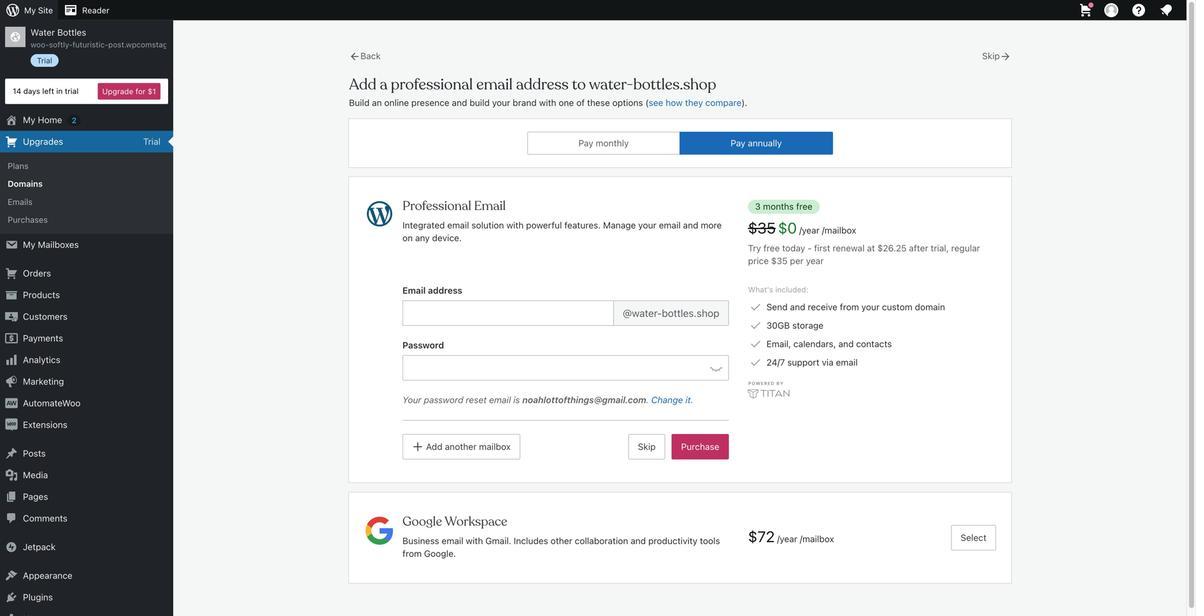 Task type: describe. For each thing, give the bounding box(es) containing it.
analytics
[[23, 355, 60, 365]]

is
[[513, 395, 520, 406]]

-
[[808, 243, 812, 254]]

see
[[649, 97, 664, 108]]

plugins link
[[0, 587, 173, 609]]

pages link
[[0, 486, 173, 508]]

analytics link
[[0, 349, 173, 371]]

purchases link
[[0, 211, 173, 229]]

email for gmail.
[[442, 536, 464, 547]]

3 months free
[[755, 201, 813, 212]]

with inside professional email integrated email solution with powerful features. manage your email and more on any device.
[[507, 220, 524, 231]]

0 vertical spatial $35
[[748, 219, 776, 237]]

add another mailbox button
[[403, 435, 520, 460]]

water
[[31, 27, 55, 38]]

appearance
[[23, 571, 73, 581]]

marketing
[[23, 376, 64, 387]]

first
[[814, 243, 831, 254]]

futuristic-
[[73, 40, 108, 49]]

1 vertical spatial email
[[403, 285, 426, 296]]

pay for pay annually
[[731, 138, 746, 148]]

one
[[559, 97, 574, 108]]

to
[[572, 75, 586, 94]]

renewal
[[833, 243, 865, 254]]

from inside google workspace business email with gmail. includes other collaboration and productivity tools from google.
[[403, 549, 422, 559]]

via email
[[822, 357, 858, 368]]

try
[[748, 243, 761, 254]]

email for to
[[476, 75, 513, 94]]

powered by titan image
[[748, 378, 841, 399]]

email inside professional email integrated email solution with powerful features. manage your email and more on any device.
[[474, 198, 506, 214]]

select
[[961, 533, 987, 543]]

0 vertical spatial from
[[840, 302, 859, 313]]

mailboxes
[[38, 239, 79, 250]]

my mailboxes
[[23, 239, 79, 250]]

purchase button
[[672, 435, 729, 460]]

2 horizontal spatial your
[[862, 302, 880, 313]]

plans
[[8, 161, 29, 171]]

upgrades
[[23, 136, 63, 147]]

$35 inside try free today - first renewal at $26.25 after trial, regular price $35 per year
[[771, 256, 788, 266]]

Pay monthly radio
[[528, 132, 680, 155]]

emails link
[[0, 193, 173, 211]]

free inside try free today - first renewal at $26.25 after trial, regular price $35 per year
[[764, 243, 780, 254]]

plans link
[[0, 157, 173, 175]]

what's included:
[[748, 285, 809, 294]]

none password field inside the add a professional email address to water-bottles.shop main content
[[403, 356, 729, 381]]

receive
[[808, 302, 838, 313]]

google.
[[424, 549, 456, 559]]

automatewoo link
[[0, 393, 173, 414]]

at
[[867, 243, 875, 254]]

/mailbox inside the $72 /year /mailbox
[[800, 534, 834, 545]]

reader link
[[58, 0, 115, 20]]

add for a
[[349, 75, 377, 94]]

img image for automatewoo
[[5, 397, 18, 410]]

my shopping cart image
[[1079, 3, 1094, 18]]

months
[[763, 201, 794, 212]]

posts
[[23, 448, 46, 459]]

an
[[372, 97, 382, 108]]

help image
[[1132, 3, 1147, 18]]

calendars,
[[794, 339, 836, 349]]

/year inside $35 $0 /year /mailbox
[[800, 225, 820, 236]]

my site
[[24, 5, 53, 15]]

professional
[[403, 198, 471, 214]]

back
[[361, 51, 381, 61]]

brand
[[513, 97, 537, 108]]

custom domain
[[882, 302, 945, 313]]

options
[[613, 97, 643, 108]]

option group inside the add a professional email address to water-bottles.shop main content
[[528, 132, 833, 155]]

email for with
[[447, 220, 469, 231]]

/year inside the $72 /year /mailbox
[[777, 534, 798, 545]]

water-
[[589, 75, 634, 94]]

manage your notifications image
[[1159, 3, 1174, 18]]

change it link
[[651, 395, 691, 406]]

upgrade for $1
[[102, 87, 156, 96]]

Pay annually radio
[[680, 132, 833, 155]]

back link
[[349, 50, 381, 62]]

annually
[[748, 138, 782, 148]]

my mailboxes link
[[0, 234, 173, 256]]

my for my site
[[24, 5, 36, 15]]

after
[[909, 243, 929, 254]]

your
[[403, 395, 422, 406]]

payments link
[[0, 328, 173, 349]]

1 horizontal spatial free
[[796, 201, 813, 212]]

posts link
[[0, 443, 173, 465]]

payments
[[23, 333, 63, 344]]

your inside professional email integrated email solution with powerful features. manage your email and more on any device.
[[639, 220, 657, 231]]

customers link
[[0, 306, 173, 328]]

left
[[42, 87, 54, 96]]

google
[[403, 514, 442, 530]]

it
[[686, 395, 691, 406]]

14
[[13, 87, 21, 96]]

of
[[577, 97, 585, 108]]

try free today - first renewal at $26.25 after trial, regular price $35 per year
[[748, 243, 980, 266]]

skip button
[[629, 435, 665, 460]]

jetpack link
[[0, 537, 173, 558]]

$26.25
[[878, 243, 907, 254]]

3
[[755, 201, 761, 212]]

30gb storage
[[767, 320, 824, 331]]

powerful
[[526, 220, 562, 231]]

1 vertical spatial address
[[428, 285, 463, 296]]

my for my mailboxes
[[23, 239, 35, 250]]

included:
[[776, 285, 809, 294]]

add a professional email address to water-bottles.shop build an online presence and build your brand with one of these options ( see how they compare ).
[[349, 75, 748, 108]]

$0
[[778, 219, 797, 237]]



Task type: locate. For each thing, give the bounding box(es) containing it.
email up build
[[476, 75, 513, 94]]

and down included:
[[790, 302, 806, 313]]

2 vertical spatial my
[[23, 239, 35, 250]]

0 horizontal spatial free
[[764, 243, 780, 254]]

and contacts
[[839, 339, 892, 349]]

jetpack
[[23, 542, 56, 553]]

per
[[790, 256, 804, 266]]

img image for jetpack
[[5, 541, 18, 554]]

24/7
[[767, 357, 785, 368]]

pages
[[23, 492, 48, 502]]

/year right $72
[[777, 534, 798, 545]]

‎@water-
[[623, 307, 662, 320]]

0 horizontal spatial .
[[647, 395, 649, 406]]

my down purchases
[[23, 239, 35, 250]]

1 vertical spatial free
[[764, 243, 780, 254]]

24/7 support via email
[[767, 357, 858, 368]]

email inside add a professional email address to water-bottles.shop build an online presence and build your brand with one of these options ( see how they compare ).
[[476, 75, 513, 94]]

pay inside the pay annually radio
[[731, 138, 746, 148]]

1 . from the left
[[647, 395, 649, 406]]

1 horizontal spatial /year
[[800, 225, 820, 236]]

1 horizontal spatial email
[[474, 198, 506, 214]]

0 vertical spatial with
[[539, 97, 556, 108]]

0 vertical spatial skip
[[982, 51, 1000, 61]]

products
[[23, 290, 60, 300]]

1 vertical spatial $35
[[771, 256, 788, 266]]

1 horizontal spatial skip
[[982, 51, 1000, 61]]

1 pay from the left
[[579, 138, 594, 148]]

and inside add a professional email address to water-bottles.shop build an online presence and build your brand with one of these options ( see how they compare ).
[[452, 97, 467, 108]]

0 vertical spatial /year
[[800, 225, 820, 236]]

1 vertical spatial skip
[[638, 442, 656, 452]]

0 vertical spatial trial
[[37, 56, 52, 65]]

0 horizontal spatial address
[[428, 285, 463, 296]]

change
[[651, 395, 683, 406]]

plugins
[[23, 592, 53, 603]]

1 horizontal spatial add
[[426, 442, 443, 452]]

pay inside pay monthly radio
[[579, 138, 594, 148]]

build
[[349, 97, 370, 108]]

my inside "my mailboxes" link
[[23, 239, 35, 250]]

free right try
[[764, 243, 780, 254]]

0 vertical spatial free
[[796, 201, 813, 212]]

1 vertical spatial trial
[[143, 136, 161, 147]]

email inside google workspace business email with gmail. includes other collaboration and productivity tools from google.
[[442, 536, 464, 547]]

your
[[492, 97, 510, 108], [639, 220, 657, 231], [862, 302, 880, 313]]

free
[[796, 201, 813, 212], [764, 243, 780, 254]]

extensions
[[23, 420, 67, 430]]

3 img image from the top
[[5, 419, 18, 431]]

img image for extensions
[[5, 419, 18, 431]]

media
[[23, 470, 48, 481]]

4 img image from the top
[[5, 541, 18, 554]]

option group
[[528, 132, 833, 155]]

0 horizontal spatial your
[[492, 97, 510, 108]]

2
[[72, 116, 77, 125]]

2 vertical spatial with
[[466, 536, 483, 547]]

with
[[539, 97, 556, 108], [507, 220, 524, 231], [466, 536, 483, 547]]

email left the is
[[489, 395, 511, 406]]

add
[[349, 75, 377, 94], [426, 442, 443, 452]]

woo-
[[31, 40, 49, 49]]

1 vertical spatial my
[[23, 115, 35, 125]]

domains
[[8, 179, 43, 189]]

).
[[742, 97, 748, 108]]

from down business
[[403, 549, 422, 559]]

. left change
[[647, 395, 649, 406]]

password
[[403, 340, 444, 351]]

1 img image from the top
[[5, 332, 18, 345]]

1 horizontal spatial your
[[639, 220, 657, 231]]

‎@water-bottles.shop‬
[[623, 307, 720, 320]]

noahlottofthings@gmail.com
[[523, 395, 647, 406]]

with left one
[[539, 97, 556, 108]]

/mailbox up renewal
[[822, 225, 857, 236]]

$35
[[748, 219, 776, 237], [771, 256, 788, 266]]

with down the workspace
[[466, 536, 483, 547]]

with inside google workspace business email with gmail. includes other collaboration and productivity tools from google.
[[466, 536, 483, 547]]

your right build
[[492, 97, 510, 108]]

pay left annually
[[731, 138, 746, 148]]

address
[[516, 75, 569, 94], [428, 285, 463, 296]]

2 vertical spatial your
[[862, 302, 880, 313]]

skip
[[982, 51, 1000, 61], [638, 442, 656, 452]]

email address
[[403, 285, 463, 296]]

email, calendars, and contacts
[[767, 339, 892, 349]]

features.
[[565, 220, 601, 231]]

my left site
[[24, 5, 36, 15]]

pay for pay monthly
[[579, 138, 594, 148]]

what's
[[748, 285, 774, 294]]

add a professional email address to water-bottles.shop main content
[[349, 50, 1012, 584]]

on
[[403, 233, 413, 243]]

and left more on the top of page
[[683, 220, 699, 231]]

for $1
[[136, 87, 156, 96]]

1 vertical spatial with
[[507, 220, 524, 231]]

$35 up try
[[748, 219, 776, 237]]

add inside add a professional email address to water-bottles.shop build an online presence and build your brand with one of these options ( see how they compare ).
[[349, 75, 377, 94]]

media link
[[0, 465, 173, 486]]

0 horizontal spatial pay
[[579, 138, 594, 148]]

my profile image
[[1105, 3, 1119, 17]]

email up google.
[[442, 536, 464, 547]]

1 horizontal spatial .
[[691, 395, 694, 406]]

presence
[[411, 97, 450, 108]]

see how they compare link
[[649, 97, 742, 108]]

2 horizontal spatial with
[[539, 97, 556, 108]]

email up device.
[[447, 220, 469, 231]]

img image inside jetpack link
[[5, 541, 18, 554]]

with right solution
[[507, 220, 524, 231]]

and inside google workspace business email with gmail. includes other collaboration and productivity tools from google.
[[631, 536, 646, 547]]

img image for payments
[[5, 332, 18, 345]]

automatewoo
[[23, 398, 81, 409]]

img image inside extensions link
[[5, 419, 18, 431]]

my for my home
[[23, 115, 35, 125]]

a
[[380, 75, 388, 94]]

$35 left per
[[771, 256, 788, 266]]

0 vertical spatial add
[[349, 75, 377, 94]]

none text field inside the add a professional email address to water-bottles.shop main content
[[403, 301, 614, 326]]

water bottles woo-softly-futuristic-post.wpcomstaging.com
[[31, 27, 196, 49]]

1 horizontal spatial with
[[507, 220, 524, 231]]

/year
[[800, 225, 820, 236], [777, 534, 798, 545]]

comments
[[23, 513, 67, 524]]

how
[[666, 97, 683, 108]]

(
[[646, 97, 649, 108]]

2 . from the left
[[691, 395, 694, 406]]

img image left extensions
[[5, 419, 18, 431]]

add for another
[[426, 442, 443, 452]]

marketing link
[[0, 371, 173, 393]]

comments link
[[0, 508, 173, 530]]

1 vertical spatial /mailbox
[[800, 534, 834, 545]]

tools
[[700, 536, 720, 547]]

includes
[[514, 536, 548, 547]]

pay left monthly
[[579, 138, 594, 148]]

professional email integrated email solution with powerful features. manage your email and more on any device.
[[403, 198, 722, 243]]

add inside "button"
[[426, 442, 443, 452]]

img image left jetpack
[[5, 541, 18, 554]]

and inside professional email integrated email solution with powerful features. manage your email and more on any device.
[[683, 220, 699, 231]]

. right change
[[691, 395, 694, 406]]

pay monthly
[[579, 138, 629, 148]]

with inside add a professional email address to water-bottles.shop build an online presence and build your brand with one of these options ( see how they compare ).
[[539, 97, 556, 108]]

add left "another"
[[426, 442, 443, 452]]

0 horizontal spatial add
[[349, 75, 377, 94]]

gmail.
[[486, 536, 511, 547]]

softly-
[[49, 40, 73, 49]]

0 horizontal spatial /year
[[777, 534, 798, 545]]

your up and contacts
[[862, 302, 880, 313]]

address inside add a professional email address to water-bottles.shop build an online presence and build your brand with one of these options ( see how they compare ).
[[516, 75, 569, 94]]

email down the on on the left top of page
[[403, 285, 426, 296]]

0 horizontal spatial with
[[466, 536, 483, 547]]

productivity
[[649, 536, 698, 547]]

purchase
[[681, 442, 720, 452]]

1 horizontal spatial trial
[[143, 136, 161, 147]]

img image inside automatewoo 'link'
[[5, 397, 18, 410]]

None text field
[[403, 301, 614, 326]]

my inside my site link
[[24, 5, 36, 15]]

email up solution
[[474, 198, 506, 214]]

your inside add a professional email address to water-bottles.shop build an online presence and build your brand with one of these options ( see how they compare ).
[[492, 97, 510, 108]]

img image left automatewoo
[[5, 397, 18, 410]]

device.
[[432, 233, 462, 243]]

business
[[403, 536, 439, 547]]

integrated
[[403, 220, 445, 231]]

add another mailbox
[[426, 442, 511, 452]]

img image left the payments
[[5, 332, 18, 345]]

option group containing pay monthly
[[528, 132, 833, 155]]

skip inside button
[[638, 442, 656, 452]]

/year up -
[[800, 225, 820, 236]]

email left more on the top of page
[[659, 220, 681, 231]]

/mailbox right $72
[[800, 534, 834, 545]]

0 horizontal spatial from
[[403, 549, 422, 559]]

img image
[[5, 332, 18, 345], [5, 397, 18, 410], [5, 419, 18, 431], [5, 541, 18, 554]]

None password field
[[403, 356, 729, 381]]

img image inside payments link
[[5, 332, 18, 345]]

pay
[[579, 138, 594, 148], [731, 138, 746, 148]]

email for noahlottofthings@gmail.com
[[489, 395, 511, 406]]

my left home
[[23, 115, 35, 125]]

another
[[445, 442, 477, 452]]

home
[[38, 115, 62, 125]]

address down device.
[[428, 285, 463, 296]]

and left the productivity
[[631, 536, 646, 547]]

domains link
[[0, 175, 173, 193]]

collaboration
[[575, 536, 628, 547]]

/mailbox inside $35 $0 /year /mailbox
[[822, 225, 857, 236]]

and left build
[[452, 97, 467, 108]]

0 vertical spatial email
[[474, 198, 506, 214]]

0 horizontal spatial skip
[[638, 442, 656, 452]]

free up $35 $0 /year /mailbox
[[796, 201, 813, 212]]

0 vertical spatial your
[[492, 97, 510, 108]]

your password reset email is noahlottofthings@gmail.com . change it .
[[403, 395, 694, 406]]

trial
[[37, 56, 52, 65], [143, 136, 161, 147]]

these
[[587, 97, 610, 108]]

my site link
[[0, 0, 58, 20]]

2 img image from the top
[[5, 397, 18, 410]]

2 pay from the left
[[731, 138, 746, 148]]

from
[[840, 302, 859, 313], [403, 549, 422, 559]]

send and receive from your custom domain
[[767, 302, 945, 313]]

0 horizontal spatial trial
[[37, 56, 52, 65]]

site
[[38, 5, 53, 15]]

1 vertical spatial add
[[426, 442, 443, 452]]

0 vertical spatial my
[[24, 5, 36, 15]]

bottles
[[57, 27, 86, 38]]

from right receive
[[840, 302, 859, 313]]

mailbox
[[479, 442, 511, 452]]

1 vertical spatial from
[[403, 549, 422, 559]]

0 vertical spatial /mailbox
[[822, 225, 857, 236]]

your right the manage
[[639, 220, 657, 231]]

add up build in the left of the page
[[349, 75, 377, 94]]

1 horizontal spatial from
[[840, 302, 859, 313]]

1 horizontal spatial address
[[516, 75, 569, 94]]

trial down for $1
[[143, 136, 161, 147]]

1 vertical spatial your
[[639, 220, 657, 231]]

reader
[[82, 5, 110, 15]]

address up the brand
[[516, 75, 569, 94]]

in trial
[[56, 87, 79, 96]]

more
[[701, 220, 722, 231]]

orders link
[[0, 263, 173, 284]]

0 horizontal spatial email
[[403, 285, 426, 296]]

$72 /year /mailbox
[[748, 528, 834, 546]]

0 vertical spatial address
[[516, 75, 569, 94]]

1 vertical spatial /year
[[777, 534, 798, 545]]

/mailbox
[[822, 225, 857, 236], [800, 534, 834, 545]]

trial down woo- at the top of page
[[37, 56, 52, 65]]

1 horizontal spatial pay
[[731, 138, 746, 148]]



Task type: vqa. For each thing, say whether or not it's contained in the screenshot.
A passionate sports fan blog celebrating your favorite game. image
no



